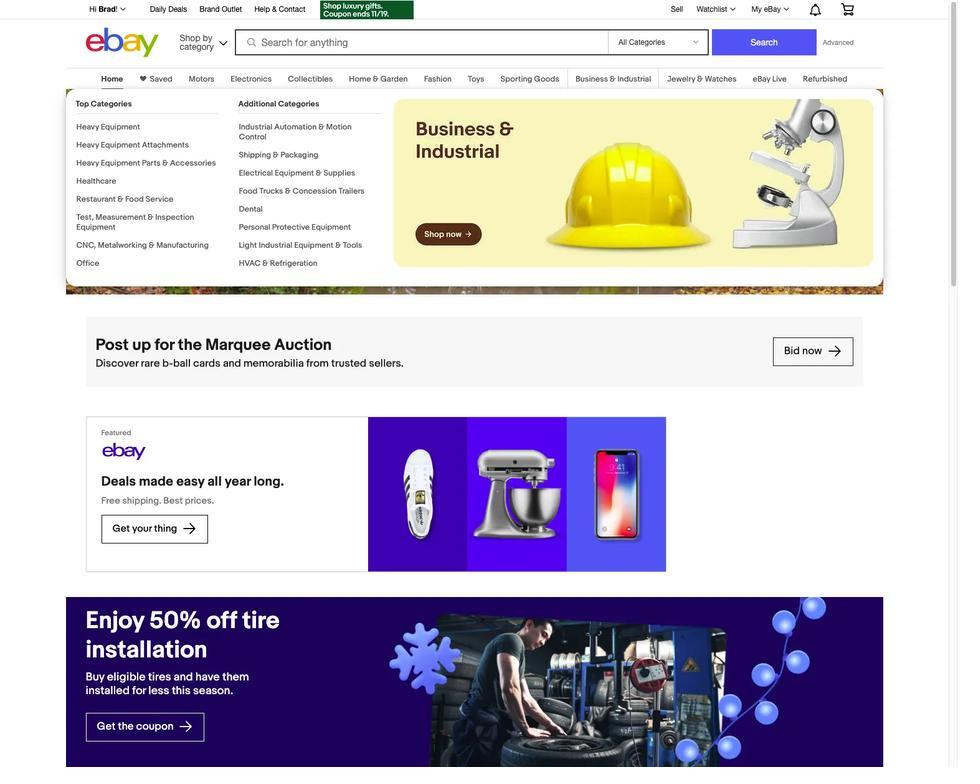 Task type: vqa. For each thing, say whether or not it's contained in the screenshot.
made
yes



Task type: locate. For each thing, give the bounding box(es) containing it.
ebay
[[764, 5, 781, 14], [753, 74, 771, 84]]

trailers
[[338, 186, 365, 196]]

refrigeration
[[270, 259, 318, 269]]

more.
[[107, 176, 137, 190]]

deals up free
[[101, 474, 136, 490]]

1 vertical spatial and
[[223, 358, 241, 370]]

this
[[172, 685, 191, 698]]

heavy down the top
[[76, 122, 99, 132]]

hi brad !
[[89, 4, 118, 14]]

personal protective equipment
[[239, 222, 351, 232]]

collectibles
[[288, 74, 333, 84]]

get inside get your atv or utv kitted out begin adventures with cargo bags, tires, and more.
[[86, 98, 127, 128]]

& left 'tools' on the top of page
[[335, 240, 341, 250]]

1 heavy from the top
[[76, 122, 99, 132]]

contact
[[279, 5, 305, 14]]

heavy equipment parts & accessories link
[[76, 158, 216, 168]]

free
[[101, 495, 120, 507]]

1 home from the left
[[101, 74, 123, 84]]

0 vertical spatial and
[[86, 176, 105, 190]]

food down more.
[[125, 194, 144, 204]]

equipment up cnc,
[[76, 222, 116, 232]]

the
[[178, 336, 202, 355], [118, 721, 134, 733]]

equipment down the "packaging"
[[275, 168, 314, 178]]

& right parts
[[162, 158, 168, 168]]

now right bid
[[802, 345, 822, 358]]

supplies
[[323, 168, 355, 178]]

0 horizontal spatial categories
[[91, 99, 132, 109]]

deals right daily
[[168, 5, 187, 14]]

help & contact
[[254, 5, 305, 14]]

top categories
[[76, 99, 132, 109]]

heavy equipment attachments
[[76, 140, 189, 150]]

0 vertical spatial the
[[178, 336, 202, 355]]

now down the service on the left of page
[[136, 213, 156, 225]]

0 horizontal spatial and
[[86, 176, 105, 190]]

home left garden
[[349, 74, 371, 84]]

motors
[[189, 74, 215, 84]]

food inside top categories element
[[125, 194, 144, 204]]

jewelry & watches
[[667, 74, 737, 84]]

daily
[[150, 5, 166, 14]]

& right business
[[610, 74, 616, 84]]

refurbished
[[803, 74, 848, 84]]

1 horizontal spatial for
[[155, 336, 174, 355]]

my
[[752, 5, 762, 14]]

service
[[146, 194, 174, 204]]

0 horizontal spatial food
[[125, 194, 144, 204]]

equipment down personal protective equipment link
[[294, 240, 334, 250]]

1 horizontal spatial categories
[[278, 99, 319, 109]]

eligible
[[107, 671, 146, 684]]

industrial right business
[[618, 74, 651, 84]]

2 your from the top
[[132, 523, 152, 535]]

for down eligible
[[132, 685, 146, 698]]

home for home
[[101, 74, 123, 84]]

1 vertical spatial industrial
[[239, 122, 273, 132]]

protective
[[272, 222, 310, 232]]

0 vertical spatial industrial
[[618, 74, 651, 84]]

all
[[207, 474, 222, 490]]

packaging
[[281, 150, 319, 160]]

categories for additional categories
[[278, 99, 319, 109]]

the left coupon
[[118, 721, 134, 733]]

heavy equipment
[[76, 122, 140, 132]]

0 vertical spatial heavy
[[76, 122, 99, 132]]

your left "thing" at the bottom of the page
[[132, 523, 152, 535]]

get for coupon
[[97, 721, 116, 733]]

from
[[306, 358, 329, 370]]

food up dental 'link'
[[239, 186, 258, 196]]

& down the service on the left of page
[[148, 212, 154, 222]]

hi
[[89, 5, 96, 14]]

for inside "post up for the marquee auction discover rare b-ball cards and memorabilia from trusted sellers."
[[155, 336, 174, 355]]

for up b-
[[155, 336, 174, 355]]

ebay left live
[[753, 74, 771, 84]]

2 categories from the left
[[278, 99, 319, 109]]

industrial automation & motion control link
[[239, 122, 352, 142]]

enjoy 50% off tire installation link
[[86, 607, 293, 666]]

top categories element
[[76, 99, 218, 277]]

food trucks & concession trailers
[[239, 186, 365, 196]]

parts
[[142, 158, 161, 168]]

2 vertical spatial and
[[174, 671, 193, 684]]

2 horizontal spatial and
[[223, 358, 241, 370]]

0 horizontal spatial the
[[118, 721, 134, 733]]

deals inside deals made easy all year long. free shipping. best prices.
[[101, 474, 136, 490]]

0 horizontal spatial now
[[136, 213, 156, 225]]

the up ball
[[178, 336, 202, 355]]

& inside industrial automation & motion control
[[319, 122, 324, 132]]

equipment up more.
[[101, 158, 140, 168]]

post up for the marquee auction discover rare b-ball cards and memorabilia from trusted sellers.
[[96, 336, 404, 370]]

1 vertical spatial heavy
[[76, 140, 99, 150]]

now
[[136, 213, 156, 225], [802, 345, 822, 358]]

0 vertical spatial for
[[155, 336, 174, 355]]

electrical equipment & supplies
[[239, 168, 355, 178]]

1 vertical spatial now
[[802, 345, 822, 358]]

1 horizontal spatial and
[[174, 671, 193, 684]]

categories up automation
[[278, 99, 319, 109]]

heavy equipment attachments link
[[76, 140, 189, 150]]

None submit
[[712, 29, 817, 55]]

main content containing get your atv or utv kitted out
[[0, 60, 949, 768]]

1 vertical spatial your
[[132, 523, 152, 535]]

hvac & refrigeration
[[239, 259, 318, 269]]

1 horizontal spatial the
[[178, 336, 202, 355]]

2 heavy from the top
[[76, 140, 99, 150]]

1 your from the top
[[133, 98, 181, 128]]

post
[[96, 336, 129, 355]]

top
[[76, 99, 89, 109]]

heavy up healthcare link
[[76, 158, 99, 168]]

and inside "post up for the marquee auction discover rare b-ball cards and memorabilia from trusted sellers."
[[223, 358, 241, 370]]

restaurant & food service
[[76, 194, 174, 204]]

& right trucks
[[285, 186, 291, 196]]

explore now
[[97, 213, 158, 225]]

bid now
[[784, 345, 825, 358]]

jewelry & watches link
[[667, 74, 737, 84]]

industrial down 'additional'
[[239, 122, 273, 132]]

toys
[[468, 74, 484, 84]]

and inside get your atv or utv kitted out begin adventures with cargo bags, tires, and more.
[[86, 176, 105, 190]]

main content
[[0, 60, 949, 768]]

restaurant
[[76, 194, 116, 204]]

shipping
[[239, 150, 271, 160]]

0 vertical spatial your
[[133, 98, 181, 128]]

additional categories
[[238, 99, 319, 109]]

1 horizontal spatial food
[[239, 186, 258, 196]]

live
[[772, 74, 787, 84]]

equipment up heavy equipment attachments link in the left of the page
[[101, 122, 140, 132]]

and
[[86, 176, 105, 190], [223, 358, 241, 370], [174, 671, 193, 684]]

1 categories from the left
[[91, 99, 132, 109]]

buy
[[86, 671, 105, 684]]

ebay right my
[[764, 5, 781, 14]]

your for atv
[[133, 98, 181, 128]]

50%
[[149, 607, 201, 636]]

my ebay link
[[745, 2, 795, 17]]

heavy for heavy equipment parts & accessories
[[76, 158, 99, 168]]

shipping & packaging
[[239, 150, 319, 160]]

home
[[101, 74, 123, 84], [349, 74, 371, 84]]

home for home & garden
[[349, 74, 371, 84]]

sporting goods link
[[501, 74, 559, 84]]

season.
[[193, 685, 233, 698]]

restaurant & food service link
[[76, 194, 174, 204]]

& left motion at the top left of page
[[319, 122, 324, 132]]

0 horizontal spatial for
[[132, 685, 146, 698]]

and up this
[[174, 671, 193, 684]]

1 horizontal spatial now
[[802, 345, 822, 358]]

shop by category button
[[174, 28, 230, 55]]

for inside enjoy 50% off tire installation buy eligible tires and have them installed for less this season.
[[132, 685, 146, 698]]

your up "attachments"
[[133, 98, 181, 128]]

2 vertical spatial heavy
[[76, 158, 99, 168]]

coupon
[[136, 721, 174, 733]]

heavy up 'begin'
[[76, 140, 99, 150]]

home & garden
[[349, 74, 408, 84]]

2 vertical spatial get
[[97, 721, 116, 733]]

ball
[[173, 358, 191, 370]]

now for bid
[[802, 345, 822, 358]]

1 vertical spatial deals
[[101, 474, 136, 490]]

and down 'begin'
[[86, 176, 105, 190]]

your shopping cart image
[[840, 3, 854, 16]]

tire
[[242, 607, 280, 636]]

personal protective equipment link
[[239, 222, 351, 232]]

0 vertical spatial get
[[86, 98, 127, 128]]

discover
[[96, 358, 138, 370]]

& down more.
[[118, 194, 123, 204]]

off
[[207, 607, 237, 636]]

category
[[180, 41, 214, 51]]

year
[[225, 474, 251, 490]]

1 vertical spatial get
[[112, 523, 130, 535]]

my ebay
[[752, 5, 781, 14]]

home up the top categories
[[101, 74, 123, 84]]

1 horizontal spatial deals
[[168, 5, 187, 14]]

2 home from the left
[[349, 74, 371, 84]]

saved link
[[146, 74, 173, 84]]

0 vertical spatial now
[[136, 213, 156, 225]]

and inside enjoy 50% off tire installation buy eligible tires and have them installed for less this season.
[[174, 671, 193, 684]]

get
[[86, 98, 127, 128], [112, 523, 130, 535], [97, 721, 116, 733]]

0 vertical spatial deals
[[168, 5, 187, 14]]

and down marquee on the top left of page
[[223, 358, 241, 370]]

0 horizontal spatial deals
[[101, 474, 136, 490]]

1 vertical spatial ebay
[[753, 74, 771, 84]]

1 vertical spatial the
[[118, 721, 134, 733]]

Search for anything text field
[[236, 31, 606, 54]]

categories up the heavy equipment
[[91, 99, 132, 109]]

0 horizontal spatial home
[[101, 74, 123, 84]]

shipping.
[[122, 495, 161, 507]]

& right help
[[272, 5, 277, 14]]

1 vertical spatial for
[[132, 685, 146, 698]]

metalworking
[[98, 240, 147, 250]]

hvac & refrigeration link
[[239, 259, 318, 269]]

ebay live
[[753, 74, 787, 84]]

1 horizontal spatial home
[[349, 74, 371, 84]]

industrial up hvac & refrigeration link
[[259, 240, 292, 250]]

equipment down heavy equipment link
[[101, 140, 140, 150]]

attachments
[[142, 140, 189, 150]]

3 heavy from the top
[[76, 158, 99, 168]]

shop by category
[[180, 33, 214, 51]]

ebay inside my ebay link
[[764, 5, 781, 14]]

your inside get your atv or utv kitted out begin adventures with cargo bags, tires, and more.
[[133, 98, 181, 128]]

or
[[235, 98, 257, 128]]

heavy equipment link
[[76, 122, 140, 132]]

0 vertical spatial ebay
[[764, 5, 781, 14]]



Task type: describe. For each thing, give the bounding box(es) containing it.
refurbished link
[[803, 74, 848, 84]]

installation
[[86, 636, 207, 665]]

out
[[208, 128, 244, 157]]

post up for the marquee auction link
[[96, 335, 763, 356]]

deals inside account navigation
[[168, 5, 187, 14]]

enjoy
[[86, 607, 144, 636]]

industrial inside industrial automation & motion control
[[239, 122, 273, 132]]

get for atv
[[86, 98, 127, 128]]

shipping & packaging link
[[239, 150, 319, 160]]

business & industrial link
[[576, 74, 651, 84]]

ebay inside main content
[[753, 74, 771, 84]]

heavy for heavy equipment attachments
[[76, 140, 99, 150]]

& down test, measurement & inspection equipment
[[149, 240, 155, 250]]

up
[[132, 336, 151, 355]]

begin
[[86, 162, 116, 176]]

long.
[[254, 474, 284, 490]]

have
[[195, 671, 220, 684]]

made
[[139, 474, 173, 490]]

fashion
[[424, 74, 452, 84]]

home & garden link
[[349, 74, 408, 84]]

& inside test, measurement & inspection equipment
[[148, 212, 154, 222]]

the inside "post up for the marquee auction discover rare b-ball cards and memorabilia from trusted sellers."
[[178, 336, 202, 355]]

get the coupon image
[[320, 1, 414, 19]]

get the coupon
[[97, 721, 176, 733]]

watches
[[705, 74, 737, 84]]

your for thing
[[132, 523, 152, 535]]

memorabilia
[[243, 358, 304, 370]]

healthcare link
[[76, 176, 116, 186]]

measurement
[[96, 212, 146, 222]]

hvac
[[239, 259, 261, 269]]

get your atv or utv kitted out begin adventures with cargo bags, tires, and more.
[[86, 98, 292, 190]]

account navigation
[[83, 0, 863, 21]]

outlet
[[222, 5, 242, 14]]

manufacturing
[[156, 240, 209, 250]]

electrical equipment & supplies link
[[239, 168, 355, 178]]

get the coupon link
[[86, 713, 205, 742]]

atv
[[186, 98, 230, 128]]

industrial automation & motion control
[[239, 122, 352, 142]]

sporting goods
[[501, 74, 559, 84]]

goods
[[534, 74, 559, 84]]

business & industrial - shop now image
[[393, 99, 873, 267]]

sellers.
[[369, 358, 404, 370]]

test, measurement & inspection equipment
[[76, 212, 194, 232]]

heavy for heavy equipment
[[76, 122, 99, 132]]

business
[[576, 74, 608, 84]]

less
[[148, 685, 169, 698]]

shop by category banner
[[83, 0, 863, 60]]

prices.
[[185, 495, 214, 507]]

get for thing
[[112, 523, 130, 535]]

accessories
[[170, 158, 216, 168]]

motors link
[[189, 74, 215, 84]]

test, measurement & inspection equipment link
[[76, 212, 194, 232]]

thing
[[154, 523, 177, 535]]

get your thing
[[112, 523, 179, 535]]

2 vertical spatial industrial
[[259, 240, 292, 250]]

utv
[[86, 128, 132, 157]]

& up "concession"
[[316, 168, 322, 178]]

with
[[179, 162, 200, 176]]

advanced
[[823, 39, 854, 46]]

equipment up 'tools' on the top of page
[[312, 222, 351, 232]]

& right hvac
[[262, 259, 268, 269]]

none submit inside shop by category banner
[[712, 29, 817, 55]]

watchlist link
[[690, 2, 741, 17]]

food inside additional categories element
[[239, 186, 258, 196]]

ebay live link
[[753, 74, 787, 84]]

daily deals link
[[150, 3, 187, 17]]

cnc, metalworking & manufacturing
[[76, 240, 209, 250]]

marquee
[[205, 336, 271, 355]]

& right jewelry at the top right of page
[[697, 74, 703, 84]]

help & contact link
[[254, 3, 305, 17]]

& left garden
[[373, 74, 379, 84]]

dental link
[[239, 204, 263, 214]]

tools
[[343, 240, 362, 250]]

collectibles link
[[288, 74, 333, 84]]

trucks
[[259, 186, 283, 196]]

equipment inside test, measurement & inspection equipment
[[76, 222, 116, 232]]

electrical
[[239, 168, 273, 178]]

additional categories element
[[238, 99, 381, 277]]

installed
[[86, 685, 130, 698]]

& inside account navigation
[[272, 5, 277, 14]]

bid
[[784, 345, 800, 358]]

garden
[[381, 74, 408, 84]]

enjoy 50% off tire installation buy eligible tires and have them installed for less this season.
[[86, 607, 280, 698]]

additional
[[238, 99, 276, 109]]

categories for top categories
[[91, 99, 132, 109]]

cargo
[[202, 162, 233, 176]]

b-
[[162, 358, 173, 370]]

!
[[116, 5, 118, 14]]

help
[[254, 5, 270, 14]]

rare
[[141, 358, 160, 370]]

motion
[[326, 122, 352, 132]]

food trucks & concession trailers link
[[239, 186, 365, 196]]

now for explore
[[136, 213, 156, 225]]

test,
[[76, 212, 94, 222]]

auction
[[274, 336, 332, 355]]

business & industrial
[[576, 74, 651, 84]]

brand outlet link
[[199, 3, 242, 17]]

brad
[[99, 4, 116, 14]]

bags,
[[235, 162, 264, 176]]

brand
[[199, 5, 220, 14]]

explore
[[97, 213, 134, 225]]

& up tires,
[[273, 150, 279, 160]]



